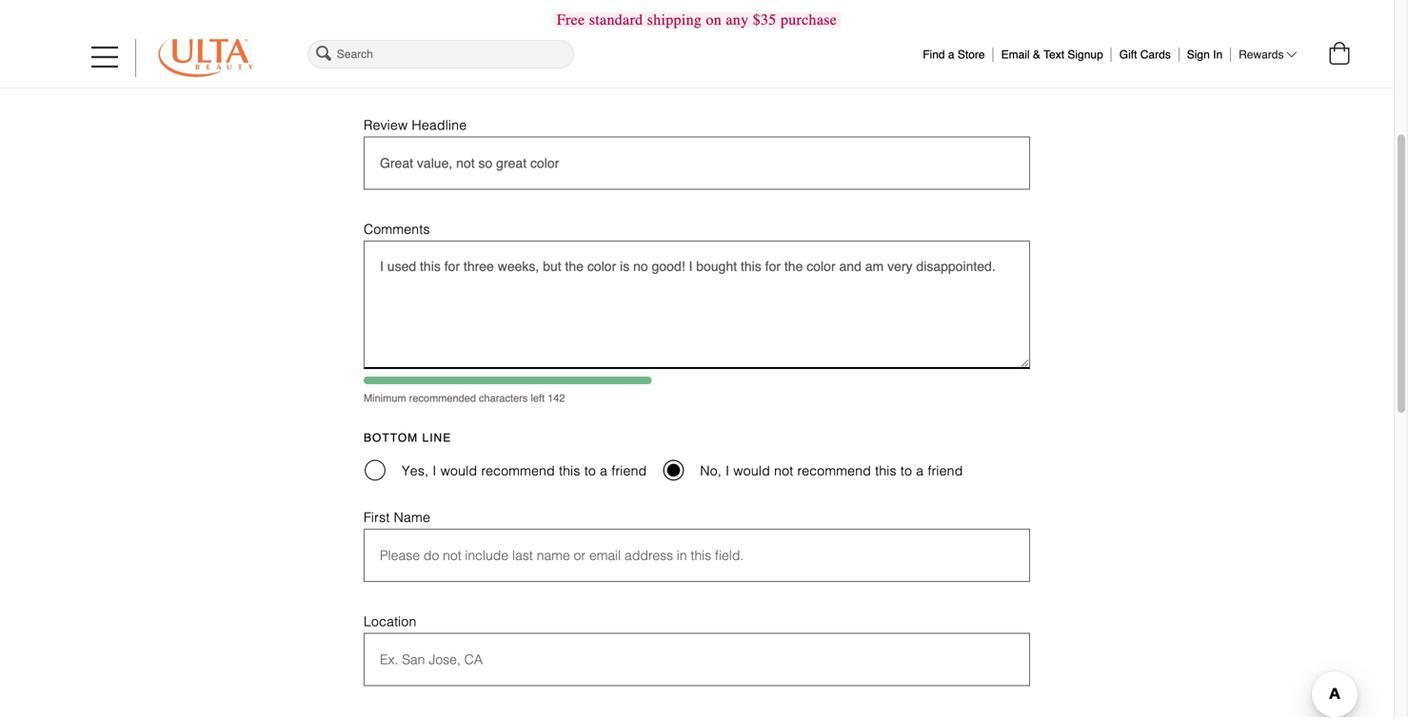 Task type: locate. For each thing, give the bounding box(es) containing it.
0 horizontal spatial i
[[433, 464, 437, 479]]

recommend right not
[[798, 464, 871, 479]]

recommend
[[481, 464, 555, 479], [798, 464, 871, 479]]

minimum recommended characters left 142
[[364, 393, 565, 405]]

would down line
[[441, 464, 477, 479]]

rewards
[[1239, 48, 1284, 61]]

recommend down characters
[[481, 464, 555, 479]]

2 this from the left
[[875, 464, 897, 479]]

0 horizontal spatial to
[[584, 464, 596, 479]]

Review Headline text field
[[364, 137, 1030, 190]]

2 recommend from the left
[[798, 464, 871, 479]]

0 horizontal spatial friend
[[612, 464, 647, 479]]

free standard shipping on any $35 purchase
[[557, 11, 837, 29]]

2 would from the left
[[734, 464, 770, 479]]

1 horizontal spatial i
[[726, 464, 730, 479]]

cards
[[1141, 48, 1171, 61]]

None search field
[[305, 37, 577, 71]]

option group containing yes, i would recommend this to a friend
[[364, 456, 1030, 486]]

would
[[441, 464, 477, 479], [734, 464, 770, 479]]

sign in link
[[1187, 43, 1223, 61]]

yes, i would recommend this to a friend
[[402, 464, 647, 479]]

no, i would not recommend this to a friend
[[700, 464, 963, 479]]

free standard shipping on any $35 purchase link
[[553, 11, 841, 29]]

Yes, I would recommend this to a friend radio
[[365, 461, 385, 481]]

gift
[[1120, 48, 1137, 61]]

1 recommend from the left
[[481, 464, 555, 479]]

Location text field
[[364, 634, 1030, 687]]

i
[[433, 464, 437, 479], [726, 464, 730, 479]]

bottom
[[364, 432, 418, 445]]

1 vertical spatial option group
[[364, 456, 1030, 486]]

1 would from the left
[[441, 464, 477, 479]]

First Name text field
[[364, 529, 1030, 583]]

to
[[584, 464, 596, 479], [901, 464, 912, 479]]

1 option group from the top
[[364, 63, 502, 93]]

i right no, at the bottom of the page
[[726, 464, 730, 479]]

0 horizontal spatial would
[[441, 464, 477, 479]]

1 horizontal spatial friend
[[928, 464, 963, 479]]

0 vertical spatial option group
[[364, 63, 502, 93]]

1 horizontal spatial to
[[901, 464, 912, 479]]

i right yes,
[[433, 464, 437, 479]]

this
[[559, 464, 581, 479], [875, 464, 897, 479]]

line
[[422, 432, 452, 445]]

would left not
[[734, 464, 770, 479]]

0 horizontal spatial this
[[559, 464, 581, 479]]

gift cards
[[1120, 48, 1171, 61]]

Search search field
[[307, 40, 574, 69]]

no,
[[700, 464, 722, 479]]

option group up "first name" text field
[[364, 456, 1030, 486]]

characters
[[479, 393, 528, 405]]

1 i from the left
[[433, 464, 437, 479]]

2 to from the left
[[901, 464, 912, 479]]

any
[[726, 11, 749, 29]]

142
[[548, 393, 565, 405]]

option group down rating
[[364, 63, 502, 93]]

email & text signup link
[[1001, 43, 1103, 61]]

location
[[364, 615, 417, 630]]

find a store
[[923, 48, 985, 61]]

first name
[[364, 510, 430, 525]]

2 i from the left
[[726, 464, 730, 479]]

your
[[364, 44, 401, 57]]

None field
[[305, 37, 577, 71]]

chevron down image
[[1287, 49, 1297, 60]]

find a store link
[[923, 43, 985, 61]]

i for no,
[[726, 464, 730, 479]]

a
[[948, 48, 955, 61], [600, 464, 608, 479], [916, 464, 924, 479]]

friend
[[612, 464, 647, 479], [928, 464, 963, 479]]

ulta beauty logo image
[[158, 39, 253, 77], [159, 39, 253, 77]]

review headline
[[364, 117, 467, 133]]

free
[[557, 11, 585, 29]]

1 horizontal spatial would
[[734, 464, 770, 479]]

0 horizontal spatial recommend
[[481, 464, 555, 479]]

email & text signup
[[1001, 48, 1103, 61]]

1 horizontal spatial recommend
[[798, 464, 871, 479]]

1 horizontal spatial this
[[875, 464, 897, 479]]

option group
[[364, 63, 502, 93], [364, 456, 1030, 486]]

sign
[[1187, 48, 1210, 61]]

rewards button
[[1239, 48, 1297, 62]]

option group for bottom line
[[364, 456, 1030, 486]]

signup
[[1068, 48, 1103, 61]]

2 option group from the top
[[364, 456, 1030, 486]]

sign in
[[1187, 48, 1223, 61]]

comments
[[364, 222, 430, 237]]



Task type: describe. For each thing, give the bounding box(es) containing it.
recommended
[[409, 393, 476, 405]]

$35
[[753, 11, 777, 29]]

rating
[[405, 44, 453, 57]]

shipping
[[647, 11, 702, 29]]

Comments text field
[[364, 241, 1030, 370]]

purchase
[[781, 11, 837, 29]]

1 to from the left
[[584, 464, 596, 479]]

gift cards link
[[1120, 43, 1171, 61]]

not
[[774, 464, 794, 479]]

name
[[394, 510, 430, 525]]

find
[[923, 48, 945, 61]]

1 this from the left
[[559, 464, 581, 479]]

in
[[1213, 48, 1223, 61]]

1 horizontal spatial a
[[916, 464, 924, 479]]

your rating
[[364, 44, 453, 57]]

review
[[364, 117, 408, 133]]

minimum
[[364, 393, 406, 405]]

2 horizontal spatial a
[[948, 48, 955, 61]]

0 horizontal spatial a
[[600, 464, 608, 479]]

would for recommend
[[441, 464, 477, 479]]

would for not
[[734, 464, 770, 479]]

No, I would not recommend this to a friend radio
[[663, 461, 684, 481]]

on
[[706, 11, 722, 29]]

option group for your rating
[[364, 63, 502, 93]]

yes,
[[402, 464, 429, 479]]

store
[[958, 48, 985, 61]]

left
[[531, 393, 545, 405]]

standard
[[589, 11, 643, 29]]

i for yes,
[[433, 464, 437, 479]]

text
[[1044, 48, 1065, 61]]

bottom line
[[364, 432, 452, 445]]

headline
[[412, 117, 467, 133]]

cart - 0 items - shows more content image
[[1330, 42, 1350, 65]]

1 friend from the left
[[612, 464, 647, 479]]

email
[[1001, 48, 1030, 61]]

first
[[364, 510, 390, 525]]

&
[[1033, 48, 1041, 61]]

2 friend from the left
[[928, 464, 963, 479]]



Task type: vqa. For each thing, say whether or not it's contained in the screenshot.
The Cart - 0 Items - Shows More Content image
yes



